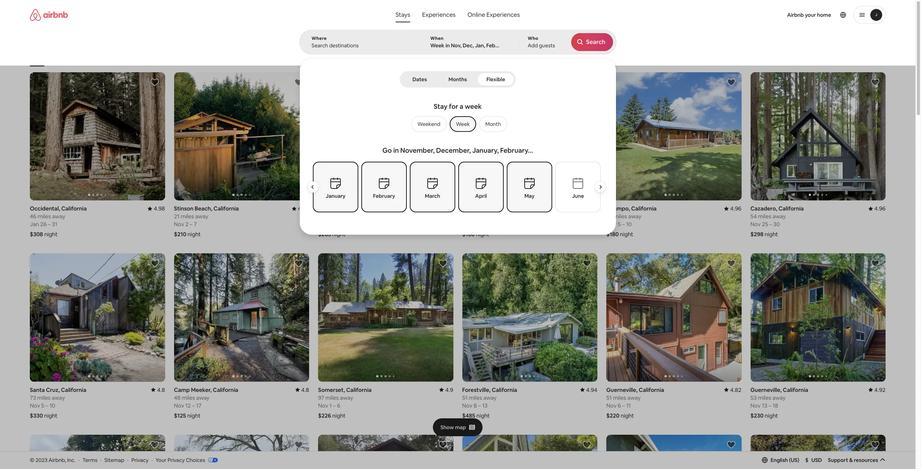 Task type: locate. For each thing, give the bounding box(es) containing it.
51 inside guerneville, california 51 miles away nov 6 – 11 $220 night
[[607, 395, 612, 402]]

away inside camp meeker, california 48 miles away nov 12 – 17 $125 night
[[196, 395, 210, 402]]

california inside 'somerset, california 97 miles away nov 1 – 6 $226 night'
[[346, 387, 372, 394]]

camp meeker, california 48 miles away nov 12 – 17 $125 night
[[174, 387, 238, 420]]

0 horizontal spatial 5
[[41, 403, 44, 410]]

miles inside guerneville, california 53 miles away nov 13 – 18 $230 night
[[758, 395, 772, 402]]

forestville,
[[463, 387, 491, 394]]

0 horizontal spatial experiences
[[422, 11, 456, 19]]

2 51 from the left
[[607, 395, 612, 402]]

4.88 out of 5 average rating image
[[581, 205, 598, 212]]

– for guerneville, california 51 miles away nov 6 – 11 $220 night
[[623, 403, 625, 410]]

miles inside "garden valley, california 97 miles away"
[[326, 213, 339, 220]]

1 horizontal spatial add to wishlist: valley springs, california image
[[439, 441, 448, 450]]

night down 11 on the bottom
[[621, 413, 634, 420]]

nov inside cazadero, california 54 miles away nov 25 – 30 $298 night
[[751, 221, 761, 228]]

– left 18
[[769, 403, 772, 410]]

1 vertical spatial 10
[[50, 403, 55, 410]]

$
[[806, 457, 809, 464]]

1 experiences from the left
[[422, 11, 456, 19]]

2 4.96 from the left
[[875, 205, 886, 212]]

night down '8'
[[477, 413, 490, 420]]

months button
[[440, 73, 476, 86]]

– down acampo,
[[622, 221, 625, 228]]

january,
[[473, 146, 499, 155]]

1 horizontal spatial privacy
[[168, 457, 185, 464]]

away inside guerneville, california 51 miles away nov 6 – 11 $220 night
[[628, 395, 641, 402]]

46
[[30, 213, 36, 220]]

10
[[626, 221, 632, 228], [50, 403, 55, 410]]

nov for acampo, california 55 miles away nov 5 – 10 $180 night
[[607, 221, 617, 228]]

– inside forestville, california 51 miles away nov 8 – 13 $485 night
[[478, 403, 481, 410]]

add to wishlist: santa cruz, california image
[[150, 259, 159, 268]]

night inside camp meeker, california 48 miles away nov 12 – 17 $125 night
[[187, 413, 201, 420]]

miles inside guerneville, california 51 miles away nov 6 – 11 $220 night
[[613, 395, 627, 402]]

nov down the 48
[[174, 403, 184, 410]]

4.8 out of 5 average rating image
[[295, 387, 309, 394]]

10 down acampo,
[[626, 221, 632, 228]]

– inside acampo, california 55 miles away nov 5 – 10 $180 night
[[622, 221, 625, 228]]

6 right 1 on the left of the page
[[337, 403, 341, 410]]

away down cruz,
[[52, 395, 65, 402]]

away down beach,
[[195, 213, 209, 220]]

california inside camp meeker, california 48 miles away nov 12 – 17 $125 night
[[213, 387, 238, 394]]

miles up 25
[[759, 213, 772, 220]]

california inside occidental, california 46 miles away jan 26 – 31 $308 night
[[61, 205, 87, 212]]

4.99 out of 5 average rating image
[[292, 205, 309, 212]]

0 horizontal spatial 4.8
[[157, 387, 165, 394]]

miles down acampo,
[[614, 213, 627, 220]]

week down a
[[456, 121, 470, 128]]

parks
[[621, 55, 633, 61]]

1 vertical spatial 97
[[318, 395, 324, 402]]

cazadero, california 54 miles away nov 25 – 30 $298 night
[[751, 205, 804, 238]]

guerneville, california 53 miles away nov 13 – 18 $230 night
[[751, 387, 809, 420]]

1 4.96 from the left
[[731, 205, 742, 212]]

30
[[774, 221, 780, 228]]

1 4.96 out of 5 average rating image from the left
[[725, 205, 742, 212]]

airbnb your home
[[788, 12, 832, 18]]

group containing off-the-grid
[[30, 37, 758, 66]]

· left your
[[152, 457, 153, 464]]

0 horizontal spatial 13
[[482, 403, 488, 410]]

6
[[337, 403, 341, 410], [618, 403, 621, 410]]

away inside forestville, california 51 miles away nov 8 – 13 $485 night
[[484, 395, 497, 402]]

experiences
[[422, 11, 456, 19], [487, 11, 520, 19]]

add to wishlist: somerset, california image
[[439, 259, 448, 268]]

in right go
[[394, 146, 399, 155]]

51 inside forestville, california 51 miles away nov 8 – 13 $485 night
[[463, 395, 468, 402]]

away down april
[[485, 213, 498, 220]]

1 guerneville, from the left
[[607, 387, 638, 394]]

privacy left your
[[131, 457, 149, 464]]

0 horizontal spatial privacy
[[131, 457, 149, 464]]

1 vertical spatial 5
[[41, 403, 44, 410]]

– for acampo, california 55 miles away nov 5 – 10 $180 night
[[622, 221, 625, 228]]

· right terms link
[[100, 457, 102, 464]]

– right 25
[[770, 221, 773, 228]]

– inside 'somerset, california 97 miles away nov 1 – 6 $226 night'
[[333, 403, 336, 410]]

away
[[52, 213, 65, 220], [195, 213, 209, 220], [340, 213, 353, 220], [485, 213, 498, 220], [629, 213, 642, 220], [773, 213, 786, 220], [52, 395, 65, 402], [196, 395, 210, 402], [340, 395, 353, 402], [484, 395, 497, 402], [628, 395, 641, 402], [773, 395, 786, 402]]

1 vertical spatial week
[[456, 121, 470, 128]]

13 right '8'
[[482, 403, 488, 410]]

nov down 73
[[30, 403, 40, 410]]

51 for guerneville, california
[[607, 395, 612, 402]]

add to wishlist: tomales, california image
[[150, 441, 159, 450]]

$308
[[30, 231, 43, 238]]

13 left 18
[[762, 403, 768, 410]]

privacy link
[[131, 457, 149, 464]]

california inside santa cruz, california 73 miles away nov 5 – 10 $330 night
[[61, 387, 86, 394]]

night down 31
[[44, 231, 58, 238]]

10 inside acampo, california 55 miles away nov 5 – 10 $180 night
[[626, 221, 632, 228]]

6 left 11 on the bottom
[[618, 403, 621, 410]]

51
[[463, 395, 468, 402], [607, 395, 612, 402]]

night inside forestville, california 51 miles away nov 8 – 13 $485 night
[[477, 413, 490, 420]]

experiences button
[[416, 7, 462, 22]]

4.8 left camp
[[157, 387, 165, 394]]

nov left 2
[[174, 221, 184, 228]]

vineyards
[[570, 55, 591, 61]]

5 inside acampo, california 55 miles away nov 5 – 10 $180 night
[[618, 221, 621, 228]]

1 horizontal spatial 6
[[618, 403, 621, 410]]

1 4.8 from the left
[[157, 387, 165, 394]]

5 up $180
[[618, 221, 621, 228]]

add to wishlist: garden valley, california image
[[439, 78, 448, 87]]

away inside cazadero, california 54 miles away nov 25 – 30 $298 night
[[773, 213, 786, 220]]

away up 30
[[773, 213, 786, 220]]

0 vertical spatial 97
[[318, 213, 324, 220]]

4.99
[[298, 205, 309, 212]]

national parks
[[603, 55, 633, 61]]

4.8 left somerset,
[[301, 387, 309, 394]]

tab list inside stays tab panel
[[401, 71, 515, 88]]

support & resources button
[[828, 457, 886, 464]]

nov inside forestville, california 51 miles away nov 8 – 13 $485 night
[[463, 403, 473, 410]]

0 horizontal spatial week
[[431, 42, 445, 49]]

support & resources
[[828, 457, 879, 464]]

support
[[828, 457, 849, 464]]

4.96 out of 5 average rating image
[[725, 205, 742, 212], [869, 205, 886, 212]]

miles inside stinson beach, california 21 miles away nov 2 – 7 $210 night
[[181, 213, 194, 220]]

night inside santa cruz, california 73 miles away nov 5 – 10 $330 night
[[44, 413, 57, 420]]

away up 18
[[773, 395, 786, 402]]

choices
[[186, 457, 205, 464]]

$210
[[174, 231, 186, 238]]

week down when
[[431, 42, 445, 49]]

2 13 from the left
[[762, 403, 768, 410]]

stays button
[[390, 7, 416, 22]]

california inside stinson beach, california 21 miles away nov 2 – 7 $210 night
[[214, 205, 239, 212]]

add to wishlist: guerneville, california image
[[727, 259, 736, 268]]

– right '8'
[[478, 403, 481, 410]]

terms
[[83, 457, 97, 464]]

48
[[174, 395, 181, 402]]

month
[[486, 121, 501, 128]]

in inside group
[[394, 146, 399, 155]]

night down 7
[[188, 231, 201, 238]]

nov inside guerneville, california 53 miles away nov 13 – 18 $230 night
[[751, 403, 761, 410]]

online experiences link
[[462, 7, 526, 22]]

4.98
[[154, 205, 165, 212]]

$265 night
[[318, 231, 346, 238]]

meeker,
[[191, 387, 212, 394]]

2 4.8 from the left
[[301, 387, 309, 394]]

· right inc.
[[78, 457, 80, 464]]

8
[[474, 403, 477, 410]]

night right $180
[[620, 231, 634, 238]]

– for guerneville, california 53 miles away nov 13 – 18 $230 night
[[769, 403, 772, 410]]

night down 18
[[765, 413, 779, 420]]

nov down '55'
[[607, 221, 617, 228]]

2 privacy from the left
[[168, 457, 185, 464]]

1 horizontal spatial experiences
[[487, 11, 520, 19]]

miles down santa
[[37, 395, 51, 402]]

1 horizontal spatial 4.96 out of 5 average rating image
[[869, 205, 886, 212]]

experiences up when
[[422, 11, 456, 19]]

nov
[[174, 221, 184, 228], [607, 221, 617, 228], [751, 221, 761, 228], [30, 403, 40, 410], [174, 403, 184, 410], [318, 403, 328, 410], [463, 403, 473, 410], [607, 403, 617, 410], [751, 403, 761, 410]]

1 6 from the left
[[337, 403, 341, 410]]

5 inside santa cruz, california 73 miles away nov 5 – 10 $330 night
[[41, 403, 44, 410]]

off-
[[456, 55, 465, 61]]

add to wishlist: forestville, california image
[[583, 259, 592, 268]]

go in november, december, january, february…
[[383, 146, 533, 155]]

pools
[[513, 55, 525, 61]]

nov for guerneville, california 51 miles away nov 6 – 11 $220 night
[[607, 403, 617, 410]]

1 horizontal spatial 4.8
[[301, 387, 309, 394]]

0 horizontal spatial guerneville,
[[607, 387, 638, 394]]

0 vertical spatial in
[[446, 42, 450, 49]]

– inside guerneville, california 51 miles away nov 6 – 11 $220 night
[[623, 403, 625, 410]]

1 13 from the left
[[482, 403, 488, 410]]

add to wishlist: acampo, california image
[[727, 78, 736, 87]]

nov for guerneville, california 53 miles away nov 13 – 18 $230 night
[[751, 403, 761, 410]]

group
[[30, 37, 758, 66], [30, 72, 165, 201], [174, 72, 309, 201], [318, 72, 454, 201], [463, 72, 598, 201], [607, 72, 742, 201], [751, 72, 886, 201], [408, 116, 508, 132], [30, 254, 165, 382], [174, 254, 309, 382], [318, 254, 454, 382], [463, 254, 598, 382], [607, 254, 742, 382], [751, 254, 886, 382], [30, 435, 165, 470], [174, 435, 309, 470], [318, 435, 454, 470], [463, 435, 598, 470], [607, 435, 742, 470], [751, 435, 886, 470]]

night inside 'somerset, california 97 miles away nov 1 – 6 $226 night'
[[332, 413, 346, 420]]

2 guerneville, from the left
[[751, 387, 782, 394]]

13 inside forestville, california 51 miles away nov 8 – 13 $485 night
[[482, 403, 488, 410]]

1 horizontal spatial 51
[[607, 395, 612, 402]]

4.92
[[875, 387, 886, 394]]

away down forestville, on the right
[[484, 395, 497, 402]]

1 horizontal spatial 5
[[618, 221, 621, 228]]

night right $226
[[332, 413, 346, 420]]

miles right 53
[[758, 395, 772, 402]]

1 horizontal spatial guerneville,
[[751, 387, 782, 394]]

– inside occidental, california 46 miles away jan 26 – 31 $308 night
[[48, 221, 51, 228]]

2 add to wishlist: valley springs, california image from the left
[[439, 441, 448, 450]]

the-
[[465, 55, 473, 61]]

1 vertical spatial in
[[394, 146, 399, 155]]

4.98 out of 5 average rating image
[[148, 205, 165, 212]]

california inside cazadero, california 54 miles away nov 25 – 30 $298 night
[[779, 205, 804, 212]]

– right 1 on the left of the page
[[333, 403, 336, 410]]

– left 17
[[192, 403, 195, 410]]

51 up $220
[[607, 395, 612, 402]]

0 vertical spatial 10
[[626, 221, 632, 228]]

$298
[[751, 231, 764, 238]]

sitemap link
[[105, 457, 124, 464]]

away down meeker,
[[196, 395, 210, 402]]

nov inside stinson beach, california 21 miles away nov 2 – 7 $210 night
[[174, 221, 184, 228]]

1 horizontal spatial 10
[[626, 221, 632, 228]]

away down acampo,
[[629, 213, 642, 220]]

night right the $265
[[332, 231, 346, 238]]

13 inside guerneville, california 53 miles away nov 13 – 18 $230 night
[[762, 403, 768, 410]]

guerneville,
[[607, 387, 638, 394], [751, 387, 782, 394]]

away up 11 on the bottom
[[628, 395, 641, 402]]

0 horizontal spatial in
[[394, 146, 399, 155]]

0 horizontal spatial 51
[[463, 395, 468, 402]]

2 · from the left
[[100, 457, 102, 464]]

– inside guerneville, california 53 miles away nov 13 – 18 $230 night
[[769, 403, 772, 410]]

april
[[476, 193, 487, 200]]

nov left 1 on the left of the page
[[318, 403, 328, 410]]

1 97 from the top
[[318, 213, 324, 220]]

– inside cazadero, california 54 miles away nov 25 – 30 $298 night
[[770, 221, 773, 228]]

away down somerset,
[[340, 395, 353, 402]]

jan
[[30, 221, 39, 228]]

english (us) button
[[762, 457, 800, 464]]

17
[[196, 403, 202, 410]]

51 down forestville, on the right
[[463, 395, 468, 402]]

california inside "garden valley, california 97 miles away"
[[357, 205, 382, 212]]

january
[[326, 193, 346, 200]]

– for occidental, california 46 miles away jan 26 – 31 $308 night
[[48, 221, 51, 228]]

guerneville, up 53
[[751, 387, 782, 394]]

– for somerset, california 97 miles away nov 1 – 6 $226 night
[[333, 403, 336, 410]]

miles down the cobb,
[[470, 213, 483, 220]]

add to wishlist: watsonville, california image
[[871, 441, 880, 450]]

$160
[[463, 231, 475, 238]]

97 down garden
[[318, 213, 324, 220]]

away down valley,
[[340, 213, 353, 220]]

– left 7
[[190, 221, 193, 228]]

0 horizontal spatial 6
[[337, 403, 341, 410]]

tab list
[[401, 71, 515, 88]]

97 inside 'somerset, california 97 miles away nov 1 – 6 $226 night'
[[318, 395, 324, 402]]

nov up $220
[[607, 403, 617, 410]]

2 4.96 out of 5 average rating image from the left
[[869, 205, 886, 212]]

4.96
[[731, 205, 742, 212], [875, 205, 886, 212]]

guerneville, inside guerneville, california 53 miles away nov 13 – 18 $230 night
[[751, 387, 782, 394]]

– inside camp meeker, california 48 miles away nov 12 – 17 $125 night
[[192, 403, 195, 410]]

guerneville, for 53
[[751, 387, 782, 394]]

add to wishlist: los gatos, california image
[[727, 441, 736, 450]]

None search field
[[299, 0, 617, 235]]

73
[[30, 395, 36, 402]]

nov inside 'somerset, california 97 miles away nov 1 – 6 $226 night'
[[318, 403, 328, 410]]

away inside santa cruz, california 73 miles away nov 5 – 10 $330 night
[[52, 395, 65, 402]]

show map button
[[433, 419, 483, 437]]

1 horizontal spatial week
[[456, 121, 470, 128]]

3 · from the left
[[127, 457, 129, 464]]

group containing weekend
[[408, 116, 508, 132]]

© 2023 airbnb, inc. ·
[[30, 457, 80, 464]]

where
[[312, 35, 327, 41]]

2 97 from the top
[[318, 395, 324, 402]]

add to wishlist: camp meeker, california image
[[294, 259, 303, 268]]

show
[[441, 424, 454, 431]]

nov inside acampo, california 55 miles away nov 5 – 10 $180 night
[[607, 221, 617, 228]]

62
[[463, 213, 469, 220]]

miles up 12
[[182, 395, 195, 402]]

97
[[318, 213, 324, 220], [318, 395, 324, 402]]

0 horizontal spatial add to wishlist: valley springs, california image
[[294, 441, 303, 450]]

california inside cobb, california 62 miles away
[[480, 205, 505, 212]]

nov down 53
[[751, 403, 761, 410]]

in inside the "when week in nov, dec, jan, feb…"
[[446, 42, 450, 49]]

night down 17
[[187, 413, 201, 420]]

night down 30
[[765, 231, 779, 238]]

· left privacy link
[[127, 457, 129, 464]]

nov inside guerneville, california 51 miles away nov 6 – 11 $220 night
[[607, 403, 617, 410]]

5 up $330
[[41, 403, 44, 410]]

cobb,
[[463, 205, 478, 212]]

miles
[[38, 213, 51, 220], [181, 213, 194, 220], [326, 213, 339, 220], [470, 213, 483, 220], [614, 213, 627, 220], [759, 213, 772, 220], [37, 395, 51, 402], [182, 395, 195, 402], [326, 395, 339, 402], [469, 395, 482, 402], [613, 395, 627, 402], [758, 395, 772, 402]]

miles inside santa cruz, california 73 miles away nov 5 – 10 $330 night
[[37, 395, 51, 402]]

tab list containing dates
[[401, 71, 515, 88]]

miles up '8'
[[469, 395, 482, 402]]

english (us)
[[771, 457, 800, 464]]

– left 11 on the bottom
[[623, 403, 625, 410]]

your
[[805, 12, 817, 18]]

1 horizontal spatial 13
[[762, 403, 768, 410]]

none search field containing stay for a week
[[299, 0, 617, 235]]

miles up 2
[[181, 213, 194, 220]]

4.88
[[586, 205, 598, 212]]

experiences right online
[[487, 11, 520, 19]]

privacy right your
[[168, 457, 185, 464]]

nov left '8'
[[463, 403, 473, 410]]

night inside cazadero, california 54 miles away nov 25 – 30 $298 night
[[765, 231, 779, 238]]

miles down somerset,
[[326, 395, 339, 402]]

garden
[[318, 205, 338, 212]]

0 vertical spatial 5
[[618, 221, 621, 228]]

california inside acampo, california 55 miles away nov 5 – 10 $180 night
[[632, 205, 657, 212]]

97 down somerset,
[[318, 395, 324, 402]]

miles inside occidental, california 46 miles away jan 26 – 31 $308 night
[[38, 213, 51, 220]]

when
[[431, 35, 444, 41]]

0 horizontal spatial 4.96
[[731, 205, 742, 212]]

in left nov,
[[446, 42, 450, 49]]

stay
[[434, 102, 448, 111]]

10 down cruz,
[[50, 403, 55, 410]]

– down cruz,
[[46, 403, 48, 410]]

0 horizontal spatial 10
[[50, 403, 55, 410]]

night right $330
[[44, 413, 57, 420]]

california inside forestville, california 51 miles away nov 8 – 13 $485 night
[[492, 387, 518, 394]]

1 51 from the left
[[463, 395, 468, 402]]

march
[[425, 193, 440, 200]]

– left 31
[[48, 221, 51, 228]]

june button
[[556, 162, 601, 213]]

0 vertical spatial week
[[431, 42, 445, 49]]

1 horizontal spatial 4.96
[[875, 205, 886, 212]]

nov down 54
[[751, 221, 761, 228]]

night
[[44, 231, 58, 238], [188, 231, 201, 238], [332, 231, 346, 238], [476, 231, 489, 238], [620, 231, 634, 238], [765, 231, 779, 238], [44, 413, 57, 420], [187, 413, 201, 420], [332, 413, 346, 420], [477, 413, 490, 420], [621, 413, 634, 420], [765, 413, 779, 420]]

·
[[78, 457, 80, 464], [100, 457, 102, 464], [127, 457, 129, 464], [152, 457, 153, 464]]

miles up 26
[[38, 213, 51, 220]]

guerneville, inside guerneville, california 51 miles away nov 6 – 11 $220 night
[[607, 387, 638, 394]]

miles down garden
[[326, 213, 339, 220]]

4.8 for santa cruz, california 73 miles away nov 5 – 10 $330 night
[[157, 387, 165, 394]]

feb…
[[487, 42, 500, 49]]

1 horizontal spatial in
[[446, 42, 450, 49]]

away up 31
[[52, 213, 65, 220]]

add to wishlist: valley springs, california image
[[294, 441, 303, 450], [439, 441, 448, 450]]

0 horizontal spatial 4.96 out of 5 average rating image
[[725, 205, 742, 212]]

2 6 from the left
[[618, 403, 621, 410]]

25
[[762, 221, 769, 228]]

miles up 11 on the bottom
[[613, 395, 627, 402]]

guerneville, up 11 on the bottom
[[607, 387, 638, 394]]

experiences inside 'button'
[[422, 11, 456, 19]]



Task type: vqa. For each thing, say whether or not it's contained in the screenshot.
resources at the bottom of the page
yes



Task type: describe. For each thing, give the bounding box(es) containing it.
©
[[30, 457, 34, 464]]

march button
[[410, 162, 456, 213]]

dec,
[[463, 42, 474, 49]]

week inside the "when week in nov, dec, jan, feb…"
[[431, 42, 445, 49]]

54
[[751, 213, 757, 220]]

miles inside cobb, california 62 miles away
[[470, 213, 483, 220]]

camp
[[174, 387, 190, 394]]

4.8 for camp meeker, california 48 miles away nov 12 – 17 $125 night
[[301, 387, 309, 394]]

california inside guerneville, california 51 miles away nov 6 – 11 $220 night
[[639, 387, 665, 394]]

10 inside santa cruz, california 73 miles away nov 5 – 10 $330 night
[[50, 403, 55, 410]]

occidental,
[[30, 205, 60, 212]]

26
[[40, 221, 47, 228]]

months
[[449, 76, 467, 83]]

4.96 for cazadero, california 54 miles away nov 25 – 30 $298 night
[[875, 205, 886, 212]]

nov inside camp meeker, california 48 miles away nov 12 – 17 $125 night
[[174, 403, 184, 410]]

your
[[156, 457, 167, 464]]

Where field
[[312, 42, 409, 49]]

12
[[185, 403, 191, 410]]

1 privacy from the left
[[131, 457, 149, 464]]

add
[[528, 42, 538, 49]]

– inside stinson beach, california 21 miles away nov 2 – 7 $210 night
[[190, 221, 193, 228]]

resources
[[855, 457, 879, 464]]

night inside acampo, california 55 miles away nov 5 – 10 $180 night
[[620, 231, 634, 238]]

miles inside camp meeker, california 48 miles away nov 12 – 17 $125 night
[[182, 395, 195, 402]]

$226
[[318, 413, 331, 420]]

night inside guerneville, california 51 miles away nov 6 – 11 $220 night
[[621, 413, 634, 420]]

home
[[818, 12, 832, 18]]

7
[[194, 221, 197, 228]]

miles inside cazadero, california 54 miles away nov 25 – 30 $298 night
[[759, 213, 772, 220]]

national
[[603, 55, 620, 61]]

what can we help you find? tab list
[[390, 7, 462, 22]]

when week in nov, dec, jan, feb…
[[431, 35, 500, 49]]

away inside "garden valley, california 97 miles away"
[[340, 213, 353, 220]]

4.9
[[446, 387, 454, 394]]

nov for somerset, california 97 miles away nov 1 – 6 $226 night
[[318, 403, 328, 410]]

1 · from the left
[[78, 457, 80, 464]]

4.8 out of 5 average rating image
[[151, 387, 165, 394]]

11
[[627, 403, 631, 410]]

4.94 out of 5 average rating image
[[581, 387, 598, 394]]

cruz,
[[46, 387, 60, 394]]

away inside occidental, california 46 miles away jan 26 – 31 $308 night
[[52, 213, 65, 220]]

stays
[[396, 11, 410, 19]]

week inside group
[[456, 121, 470, 128]]

$160 night
[[463, 231, 489, 238]]

4.92 out of 5 average rating image
[[869, 387, 886, 394]]

add to wishlist: cazadero, california image
[[871, 78, 880, 87]]

97 inside "garden valley, california 97 miles away"
[[318, 213, 324, 220]]

terms link
[[83, 457, 97, 464]]

4.96 out of 5 average rating image for acampo, california 55 miles away nov 5 – 10 $180 night
[[725, 205, 742, 212]]

english
[[771, 457, 788, 464]]

dates button
[[401, 73, 438, 86]]

flexible
[[487, 76, 505, 83]]

nov inside santa cruz, california 73 miles away nov 5 – 10 $330 night
[[30, 403, 40, 410]]

night inside guerneville, california 53 miles away nov 13 – 18 $230 night
[[765, 413, 779, 420]]

february…
[[500, 146, 533, 155]]

1 add to wishlist: valley springs, california image from the left
[[294, 441, 303, 450]]

go in november, december, january, february… group
[[307, 143, 610, 225]]

6 inside guerneville, california 51 miles away nov 6 – 11 $220 night
[[618, 403, 621, 410]]

valley,
[[339, 205, 356, 212]]

may
[[525, 193, 535, 200]]

18
[[773, 403, 779, 410]]

away inside guerneville, california 53 miles away nov 13 – 18 $230 night
[[773, 395, 786, 402]]

santa cruz, california 73 miles away nov 5 – 10 $330 night
[[30, 387, 86, 420]]

(us)
[[790, 457, 800, 464]]

grid
[[473, 55, 482, 61]]

amazing
[[494, 55, 512, 61]]

night inside occidental, california 46 miles away jan 26 – 31 $308 night
[[44, 231, 58, 238]]

$ usd
[[806, 457, 823, 464]]

add to wishlist: stinson beach, california image
[[294, 78, 303, 87]]

homes
[[397, 55, 411, 61]]

february
[[373, 193, 395, 200]]

stays tab panel
[[299, 30, 617, 235]]

guerneville, california 51 miles away nov 6 – 11 $220 night
[[607, 387, 665, 420]]

$180
[[607, 231, 619, 238]]

4.89 out of 5 average rating image
[[436, 205, 454, 212]]

cobb, california 62 miles away
[[463, 205, 505, 220]]

acampo, california 55 miles away nov 5 – 10 $180 night
[[607, 205, 657, 238]]

miles inside forestville, california 51 miles away nov 8 – 13 $485 night
[[469, 395, 482, 402]]

forestville, california 51 miles away nov 8 – 13 $485 night
[[463, 387, 518, 420]]

map
[[455, 424, 466, 431]]

profile element
[[533, 0, 886, 30]]

51 for forestville, california
[[463, 395, 468, 402]]

4.89
[[442, 205, 454, 212]]

$125
[[174, 413, 186, 420]]

1
[[330, 403, 332, 410]]

21
[[174, 213, 180, 220]]

privacy inside your privacy choices link
[[168, 457, 185, 464]]

stay for a week group
[[337, 99, 579, 143]]

night right $160
[[476, 231, 489, 238]]

– inside santa cruz, california 73 miles away nov 5 – 10 $330 night
[[46, 403, 48, 410]]

6 inside 'somerset, california 97 miles away nov 1 – 6 $226 night'
[[337, 403, 341, 410]]

may button
[[507, 162, 553, 213]]

november,
[[401, 146, 435, 155]]

away inside acampo, california 55 miles away nov 5 – 10 $180 night
[[629, 213, 642, 220]]

4.82 out of 5 average rating image
[[725, 387, 742, 394]]

show map
[[441, 424, 466, 431]]

stinson
[[174, 205, 194, 212]]

2 experiences from the left
[[487, 11, 520, 19]]

airbnb
[[788, 12, 804, 18]]

miles inside acampo, california 55 miles away nov 5 – 10 $180 night
[[614, 213, 627, 220]]

lakefront
[[322, 55, 342, 61]]

amazing pools
[[494, 55, 525, 61]]

stay for a week
[[434, 102, 482, 111]]

santa
[[30, 387, 45, 394]]

terms · sitemap · privacy ·
[[83, 457, 153, 464]]

away inside stinson beach, california 21 miles away nov 2 – 7 $210 night
[[195, 213, 209, 220]]

california inside guerneville, california 53 miles away nov 13 – 18 $230 night
[[783, 387, 809, 394]]

group inside the stay for a week group
[[408, 116, 508, 132]]

occidental, california 46 miles away jan 26 – 31 $308 night
[[30, 205, 87, 238]]

4.9 out of 5 average rating image
[[440, 387, 454, 394]]

4.82
[[731, 387, 742, 394]]

go
[[383, 146, 392, 155]]

– for forestville, california 51 miles away nov 8 – 13 $485 night
[[478, 403, 481, 410]]

skiing
[[427, 55, 440, 61]]

tiny
[[387, 55, 396, 61]]

4.96 for acampo, california 55 miles away nov 5 – 10 $180 night
[[731, 205, 742, 212]]

&
[[850, 457, 853, 464]]

add to wishlist: guerneville, california image
[[871, 259, 880, 268]]

inc.
[[67, 457, 75, 464]]

usd
[[812, 457, 823, 464]]

stinson beach, california 21 miles away nov 2 – 7 $210 night
[[174, 205, 239, 238]]

add to wishlist: cloverdale, california image
[[583, 441, 592, 450]]

guerneville, for 51
[[607, 387, 638, 394]]

nov for forestville, california 51 miles away nov 8 – 13 $485 night
[[463, 403, 473, 410]]

tiny homes
[[387, 55, 411, 61]]

$485
[[463, 413, 476, 420]]

away inside 'somerset, california 97 miles away nov 1 – 6 $226 night'
[[340, 395, 353, 402]]

4 · from the left
[[152, 457, 153, 464]]

miles inside 'somerset, california 97 miles away nov 1 – 6 $226 night'
[[326, 395, 339, 402]]

night inside stinson beach, california 21 miles away nov 2 – 7 $210 night
[[188, 231, 201, 238]]

airbnb your home link
[[783, 7, 836, 23]]

cazadero,
[[751, 205, 778, 212]]

4.94
[[586, 387, 598, 394]]

– for cazadero, california 54 miles away nov 25 – 30 $298 night
[[770, 221, 773, 228]]

$330
[[30, 413, 43, 420]]

away inside cobb, california 62 miles away
[[485, 213, 498, 220]]

your privacy choices
[[156, 457, 205, 464]]

nov for cazadero, california 54 miles away nov 25 – 30 $298 night
[[751, 221, 761, 228]]

week
[[465, 102, 482, 111]]

weekend
[[418, 121, 441, 128]]

4.96 out of 5 average rating image for cazadero, california 54 miles away nov 25 – 30 $298 night
[[869, 205, 886, 212]]

add to wishlist: occidental, california image
[[150, 78, 159, 87]]

garden valley, california 97 miles away
[[318, 205, 382, 220]]



